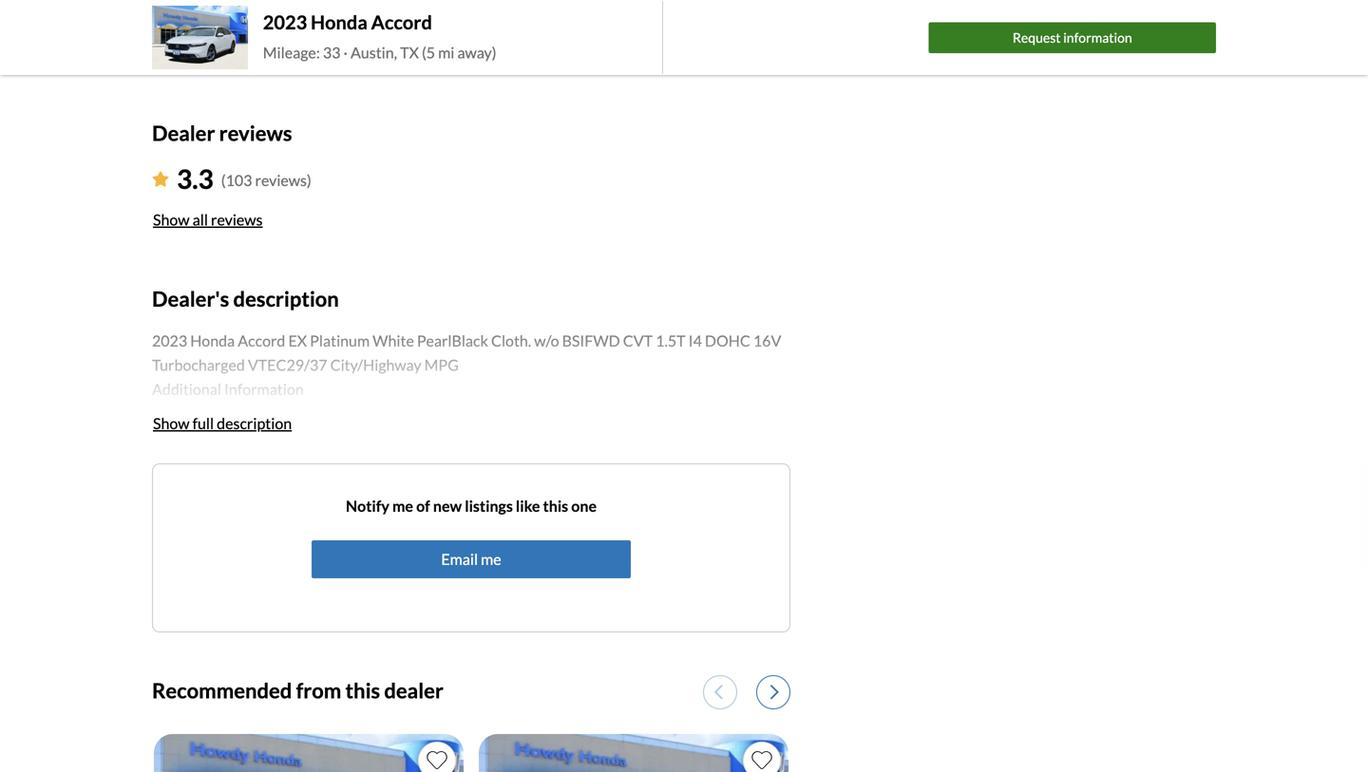 Task type: describe. For each thing, give the bounding box(es) containing it.
dealer website link
[[262, 0, 791, 22]]

scroll right image
[[771, 684, 779, 701]]

request information button
[[929, 22, 1216, 53]]

new
[[433, 497, 462, 516]]

additional
[[152, 380, 221, 399]]

white
[[373, 332, 414, 350]]

of
[[416, 497, 430, 516]]

i4
[[689, 332, 702, 350]]

dealer for dealer website
[[262, 1, 307, 20]]

(5
[[422, 43, 435, 62]]

2023 honda accord mileage: 33 · austin, tx (5 mi away)
[[263, 11, 497, 62]]

description inside button
[[217, 414, 292, 433]]

email me button
[[312, 541, 631, 579]]

·
[[344, 43, 348, 62]]

dealer for dealer reviews
[[152, 121, 215, 146]]

scroll left image
[[715, 684, 723, 701]]

0 horizontal spatial this
[[346, 679, 380, 703]]

recommended
[[152, 679, 292, 703]]

mileage:
[[263, 43, 320, 62]]

one
[[571, 497, 597, 516]]

w/o
[[534, 332, 559, 350]]

vtec29/37
[[248, 356, 327, 375]]

accord for 2023 honda accord mileage: 33 · austin, tx (5 mi away)
[[371, 11, 432, 34]]

mi
[[438, 43, 455, 62]]

from
[[296, 679, 341, 703]]

1 horizontal spatial this
[[543, 497, 568, 516]]

pearlblack
[[417, 332, 488, 350]]

away)
[[458, 43, 497, 62]]

0 vertical spatial reviews
[[219, 121, 292, 146]]

dealer
[[384, 679, 444, 703]]

like
[[516, 497, 540, 516]]

mpg
[[425, 356, 459, 375]]

2023 for 2023 honda accord mileage: 33 · austin, tx (5 mi away)
[[263, 11, 307, 34]]

city/highway
[[330, 356, 422, 375]]

request
[[1013, 29, 1061, 45]]

listings
[[465, 497, 513, 516]]

show full description
[[153, 414, 292, 433]]

reviews inside button
[[211, 211, 263, 229]]

honda for 2023 honda accord ex platinum white pearlblack cloth. w/o bsifwd cvt 1.5t i4 dohc 16v turbocharged vtec29/37 city/highway mpg additional information
[[190, 332, 235, 350]]

show all reviews
[[153, 211, 263, 229]]



Task type: vqa. For each thing, say whether or not it's contained in the screenshot.
right The Fl
no



Task type: locate. For each thing, give the bounding box(es) containing it.
1 vertical spatial accord
[[238, 332, 285, 350]]

accord up tx
[[371, 11, 432, 34]]

2023 honda accord ex platinum white pearlblack cloth. w/o bsifwd cvt 1.5t i4 dohc 16v turbocharged vtec29/37 city/highway mpg additional information
[[152, 332, 782, 399]]

1 vertical spatial this
[[346, 679, 380, 703]]

dealer's description
[[152, 287, 339, 311]]

cvt
[[623, 332, 653, 350]]

0 horizontal spatial dealer
[[152, 121, 215, 146]]

honda up turbocharged
[[190, 332, 235, 350]]

2023 for 2023 honda accord ex platinum white pearlblack cloth. w/o bsifwd cvt 1.5t i4 dohc 16v turbocharged vtec29/37 city/highway mpg additional information
[[152, 332, 187, 350]]

2023
[[263, 11, 307, 34], [152, 332, 187, 350]]

this right from
[[346, 679, 380, 703]]

3.3
[[177, 163, 214, 195]]

me for notify
[[392, 497, 413, 516]]

1 vertical spatial dealer
[[152, 121, 215, 146]]

0 vertical spatial description
[[233, 287, 339, 311]]

3.3 (103 reviews)
[[177, 163, 312, 195]]

0 vertical spatial this
[[543, 497, 568, 516]]

dealer up mileage:
[[262, 1, 307, 20]]

0 horizontal spatial accord
[[238, 332, 285, 350]]

request information
[[1013, 29, 1133, 45]]

show left all in the left of the page
[[153, 211, 190, 229]]

me for email
[[481, 550, 501, 569]]

bsifwd
[[562, 332, 620, 350]]

accord for 2023 honda accord ex platinum white pearlblack cloth. w/o bsifwd cvt 1.5t i4 dohc 16v turbocharged vtec29/37 city/highway mpg additional information
[[238, 332, 285, 350]]

me left of
[[392, 497, 413, 516]]

show for dealer
[[153, 211, 190, 229]]

accord inside the 2023 honda accord ex platinum white pearlblack cloth. w/o bsifwd cvt 1.5t i4 dohc 16v turbocharged vtec29/37 city/highway mpg additional information
[[238, 332, 285, 350]]

1 horizontal spatial honda
[[311, 11, 368, 34]]

1 vertical spatial reviews
[[211, 211, 263, 229]]

1 vertical spatial 2023
[[152, 332, 187, 350]]

2023 up mileage:
[[263, 11, 307, 34]]

2023 honda accord image
[[152, 6, 248, 69]]

0 vertical spatial show
[[153, 211, 190, 229]]

turbocharged
[[152, 356, 245, 375]]

2023 up turbocharged
[[152, 332, 187, 350]]

all
[[193, 211, 208, 229]]

information
[[224, 380, 304, 399]]

dohc
[[705, 332, 751, 350]]

accord up vtec29/37 at the left of the page
[[238, 332, 285, 350]]

show all reviews button
[[152, 199, 264, 241]]

recommended from this dealer
[[152, 679, 444, 703]]

honda inside the 2023 honda accord ex platinum white pearlblack cloth. w/o bsifwd cvt 1.5t i4 dohc 16v turbocharged vtec29/37 city/highway mpg additional information
[[190, 332, 235, 350]]

1 show from the top
[[153, 211, 190, 229]]

dealer's
[[152, 287, 229, 311]]

notify
[[346, 497, 390, 516]]

0 vertical spatial dealer
[[262, 1, 307, 20]]

reviews up 3.3 (103 reviews)
[[219, 121, 292, 146]]

show left full
[[153, 414, 190, 433]]

1.5t
[[656, 332, 686, 350]]

0 horizontal spatial 2023
[[152, 332, 187, 350]]

tx
[[400, 43, 419, 62]]

1 horizontal spatial me
[[481, 550, 501, 569]]

dealer reviews
[[152, 121, 292, 146]]

description down 'information'
[[217, 414, 292, 433]]

this
[[543, 497, 568, 516], [346, 679, 380, 703]]

1 vertical spatial me
[[481, 550, 501, 569]]

honda up ·
[[311, 11, 368, 34]]

honda
[[311, 11, 368, 34], [190, 332, 235, 350]]

website
[[310, 1, 363, 20]]

this right like
[[543, 497, 568, 516]]

1 horizontal spatial dealer
[[262, 1, 307, 20]]

description
[[233, 287, 339, 311], [217, 414, 292, 433]]

1 horizontal spatial accord
[[371, 11, 432, 34]]

honda inside 2023 honda accord mileage: 33 · austin, tx (5 mi away)
[[311, 11, 368, 34]]

dealer website
[[262, 1, 363, 20]]

2 show from the top
[[153, 414, 190, 433]]

reviews right all in the left of the page
[[211, 211, 263, 229]]

2023 inside the 2023 honda accord ex platinum white pearlblack cloth. w/o bsifwd cvt 1.5t i4 dohc 16v turbocharged vtec29/37 city/highway mpg additional information
[[152, 332, 187, 350]]

reviews
[[219, 121, 292, 146], [211, 211, 263, 229]]

1 vertical spatial description
[[217, 414, 292, 433]]

honda for 2023 honda accord mileage: 33 · austin, tx (5 mi away)
[[311, 11, 368, 34]]

star image
[[152, 172, 169, 187]]

me
[[392, 497, 413, 516], [481, 550, 501, 569]]

ex
[[288, 332, 307, 350]]

full
[[193, 414, 214, 433]]

austin,
[[351, 43, 397, 62]]

33
[[323, 43, 341, 62]]

platinum
[[310, 332, 370, 350]]

show for dealer's
[[153, 414, 190, 433]]

dealer
[[262, 1, 307, 20], [152, 121, 215, 146]]

0 horizontal spatial me
[[392, 497, 413, 516]]

0 vertical spatial honda
[[311, 11, 368, 34]]

notify me of new listings like this one
[[346, 497, 597, 516]]

1 vertical spatial honda
[[190, 332, 235, 350]]

(103
[[221, 171, 252, 190]]

show
[[153, 211, 190, 229], [153, 414, 190, 433]]

cloth.
[[491, 332, 531, 350]]

me right email on the left bottom
[[481, 550, 501, 569]]

0 vertical spatial accord
[[371, 11, 432, 34]]

1 vertical spatial show
[[153, 414, 190, 433]]

0 vertical spatial 2023
[[263, 11, 307, 34]]

show full description button
[[152, 403, 293, 445]]

me inside button
[[481, 550, 501, 569]]

email me
[[441, 550, 501, 569]]

accord
[[371, 11, 432, 34], [238, 332, 285, 350]]

information
[[1064, 29, 1133, 45]]

accord inside 2023 honda accord mileage: 33 · austin, tx (5 mi away)
[[371, 11, 432, 34]]

email
[[441, 550, 478, 569]]

reviews)
[[255, 171, 312, 190]]

0 horizontal spatial honda
[[190, 332, 235, 350]]

0 vertical spatial me
[[392, 497, 413, 516]]

2023 inside 2023 honda accord mileage: 33 · austin, tx (5 mi away)
[[263, 11, 307, 34]]

description up ex
[[233, 287, 339, 311]]

16v
[[754, 332, 782, 350]]

dealer up 3.3 on the left top of page
[[152, 121, 215, 146]]

1 horizontal spatial 2023
[[263, 11, 307, 34]]



